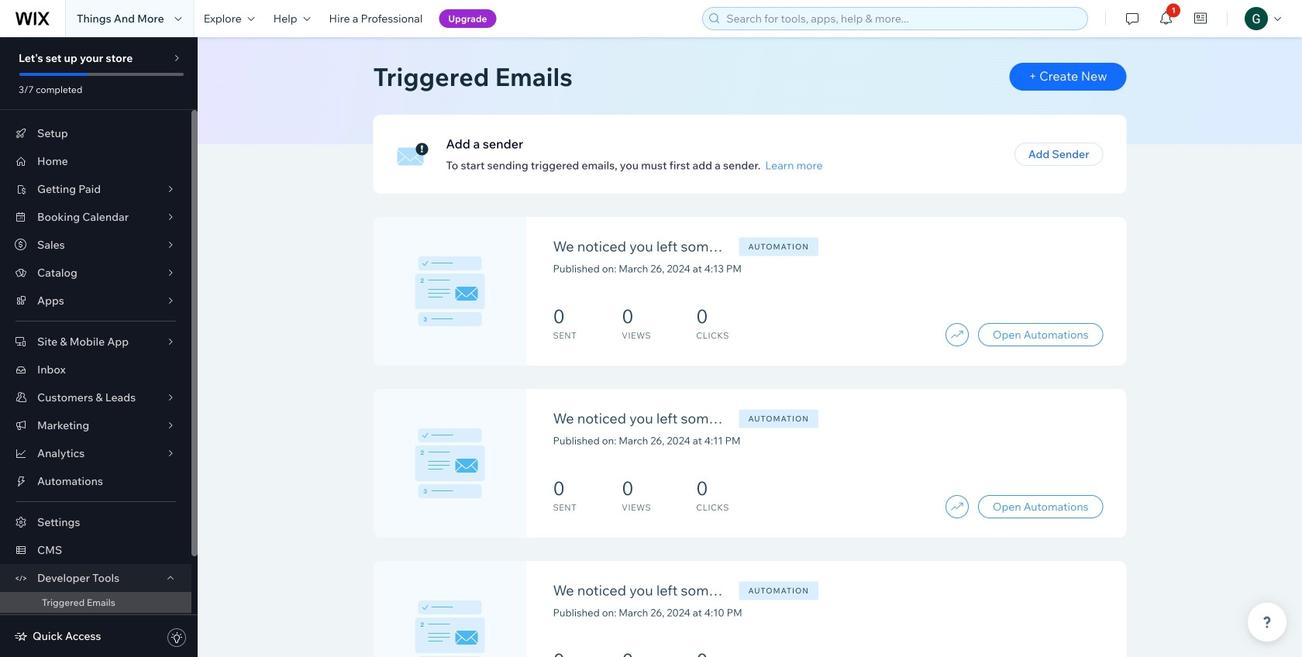 Task type: vqa. For each thing, say whether or not it's contained in the screenshot.
ad goal image
no



Task type: locate. For each thing, give the bounding box(es) containing it.
Search for tools, apps, help & more... field
[[722, 8, 1083, 29]]



Task type: describe. For each thing, give the bounding box(es) containing it.
sidebar element
[[0, 37, 198, 658]]



